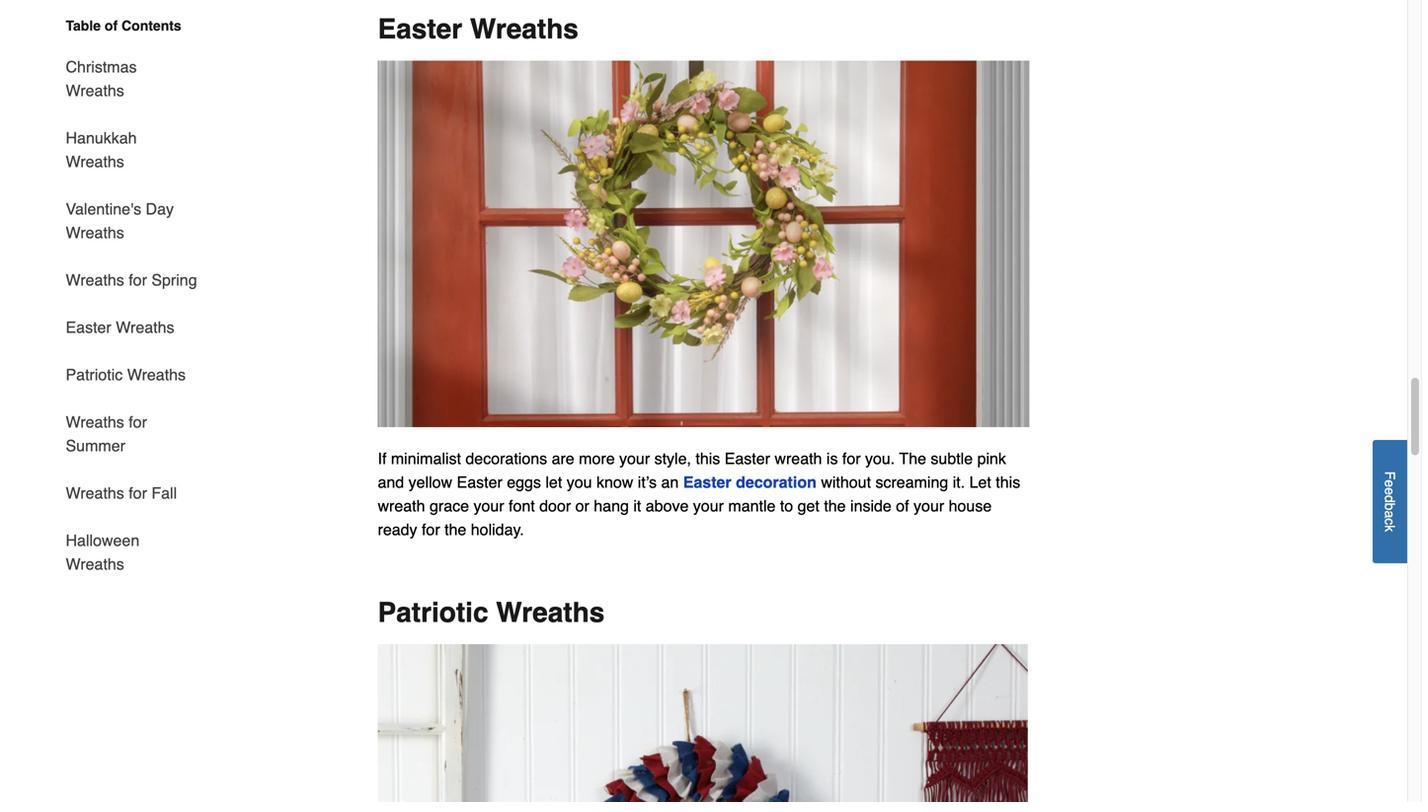 Task type: vqa. For each thing, say whether or not it's contained in the screenshot.
eighth rug from the right
no



Task type: locate. For each thing, give the bounding box(es) containing it.
screaming
[[875, 473, 948, 492]]

for down grace
[[422, 521, 440, 539]]

valentine's day wreaths link
[[66, 186, 198, 257]]

or
[[575, 497, 589, 515]]

the down grace
[[444, 521, 466, 539]]

let
[[969, 473, 991, 492]]

wreaths for spring
[[66, 271, 197, 289]]

halloween wreaths
[[66, 532, 139, 574]]

is
[[826, 450, 838, 468]]

this inside without screaming it. let this wreath grace your font door or hang it above your mantle to get the inside of your house ready for the holiday.
[[996, 473, 1020, 492]]

this
[[696, 450, 720, 468], [996, 473, 1020, 492]]

0 vertical spatial this
[[696, 450, 720, 468]]

contents
[[121, 18, 181, 34]]

table
[[66, 18, 101, 34]]

it's
[[638, 473, 657, 492]]

patriotic down ready
[[378, 597, 488, 629]]

0 vertical spatial patriotic wreaths
[[66, 366, 186, 384]]

1 vertical spatial patriotic wreaths
[[378, 597, 605, 629]]

wreath up decoration
[[775, 450, 822, 468]]

of inside without screaming it. let this wreath grace your font door or hang it above your mantle to get the inside of your house ready for the holiday.
[[896, 497, 909, 515]]

for inside wreaths for summer
[[129, 413, 147, 432]]

e up b
[[1382, 488, 1398, 495]]

the
[[824, 497, 846, 515], [444, 521, 466, 539]]

0 vertical spatial the
[[824, 497, 846, 515]]

e
[[1382, 480, 1398, 488], [1382, 488, 1398, 495]]

patriotic wreaths
[[66, 366, 186, 384], [378, 597, 605, 629]]

0 vertical spatial easter wreaths
[[378, 14, 579, 45]]

patriotic wreaths down holiday. on the bottom left of the page
[[378, 597, 605, 629]]

1 vertical spatial wreath
[[378, 497, 425, 515]]

hang
[[594, 497, 629, 515]]

your up it's
[[619, 450, 650, 468]]

wreath
[[775, 450, 822, 468], [378, 497, 425, 515]]

0 vertical spatial patriotic
[[66, 366, 123, 384]]

this right let
[[996, 473, 1020, 492]]

0 horizontal spatial of
[[105, 18, 118, 34]]

to
[[780, 497, 793, 515]]

yellow
[[408, 473, 452, 492]]

wreath with flowers, easter eggs and greenery hanging on a red front door. image
[[378, 61, 1030, 428]]

your
[[619, 450, 650, 468], [473, 497, 504, 515], [693, 497, 724, 515], [914, 497, 944, 515]]

easter
[[378, 14, 462, 45], [66, 318, 111, 337], [725, 450, 770, 468], [457, 473, 502, 492], [683, 473, 731, 492]]

if
[[378, 450, 387, 468]]

the
[[899, 450, 926, 468]]

for right is
[[842, 450, 861, 468]]

wreaths inside the halloween wreaths
[[66, 555, 124, 574]]

wreaths for fall
[[66, 484, 177, 503]]

0 vertical spatial wreath
[[775, 450, 822, 468]]

hanukkah wreaths
[[66, 129, 137, 171]]

halloween
[[66, 532, 139, 550]]

easter wreaths link
[[66, 304, 174, 352]]

your inside if minimalist decorations are more your style, this easter wreath is for you. the subtle pink and yellow easter eggs let you know it's an
[[619, 450, 650, 468]]

1 horizontal spatial wreath
[[775, 450, 822, 468]]

0 horizontal spatial patriotic
[[66, 366, 123, 384]]

1 vertical spatial easter wreaths
[[66, 318, 174, 337]]

for down patriotic wreaths link
[[129, 413, 147, 432]]

patriotic wreaths down the easter wreaths link
[[66, 366, 186, 384]]

it
[[633, 497, 641, 515]]

above
[[646, 497, 689, 515]]

1 horizontal spatial patriotic
[[378, 597, 488, 629]]

easter decoration
[[683, 473, 817, 492]]

without screaming it. let this wreath grace your font door or hang it above your mantle to get the inside of your house ready for the holiday.
[[378, 473, 1020, 539]]

let
[[545, 473, 562, 492]]

e up d
[[1382, 480, 1398, 488]]

wreaths for fall link
[[66, 470, 177, 517]]

wreath inside if minimalist decorations are more your style, this easter wreath is for you. the subtle pink and yellow easter eggs let you know it's an
[[775, 450, 822, 468]]

for left spring
[[129, 271, 147, 289]]

your up holiday. on the bottom left of the page
[[473, 497, 504, 515]]

0 horizontal spatial wreath
[[378, 497, 425, 515]]

door
[[539, 497, 571, 515]]

1 vertical spatial of
[[896, 497, 909, 515]]

1 horizontal spatial of
[[896, 497, 909, 515]]

of down screaming
[[896, 497, 909, 515]]

if minimalist decorations are more your style, this easter wreath is for you. the subtle pink and yellow easter eggs let you know it's an
[[378, 450, 1006, 492]]

wreath up ready
[[378, 497, 425, 515]]

easter inside table of contents element
[[66, 318, 111, 337]]

1 vertical spatial this
[[996, 473, 1020, 492]]

1 horizontal spatial this
[[996, 473, 1020, 492]]

inside
[[850, 497, 892, 515]]

an
[[661, 473, 679, 492]]

wreaths inside christmas wreaths
[[66, 81, 124, 100]]

wreaths inside "hanukkah wreaths"
[[66, 153, 124, 171]]

day
[[146, 200, 174, 218]]

patriotic wreaths inside table of contents element
[[66, 366, 186, 384]]

summer
[[66, 437, 125, 455]]

for left fall
[[129, 484, 147, 503]]

0 horizontal spatial patriotic wreaths
[[66, 366, 186, 384]]

easter wreaths
[[378, 14, 579, 45], [66, 318, 174, 337]]

wreaths
[[470, 14, 579, 45], [66, 81, 124, 100], [66, 153, 124, 171], [66, 224, 124, 242], [66, 271, 124, 289], [116, 318, 174, 337], [127, 366, 186, 384], [66, 413, 124, 432], [66, 484, 124, 503], [66, 555, 124, 574], [496, 597, 605, 629]]

this right style, at bottom
[[696, 450, 720, 468]]

wreaths inside 'link'
[[66, 271, 124, 289]]

0 horizontal spatial the
[[444, 521, 466, 539]]

1 horizontal spatial easter wreaths
[[378, 14, 579, 45]]

wreath inside without screaming it. let this wreath grace your font door or hang it above your mantle to get the inside of your house ready for the holiday.
[[378, 497, 425, 515]]

the down without on the right bottom of the page
[[824, 497, 846, 515]]

for
[[129, 271, 147, 289], [129, 413, 147, 432], [842, 450, 861, 468], [129, 484, 147, 503], [422, 521, 440, 539]]

christmas
[[66, 58, 137, 76]]

patriotic
[[66, 366, 123, 384], [378, 597, 488, 629]]

patriotic down the easter wreaths link
[[66, 366, 123, 384]]

of
[[105, 18, 118, 34], [896, 497, 909, 515]]

ready
[[378, 521, 417, 539]]

of right table
[[105, 18, 118, 34]]

for inside 'link'
[[129, 271, 147, 289]]

for for summer
[[129, 413, 147, 432]]

0 horizontal spatial easter wreaths
[[66, 318, 174, 337]]

0 horizontal spatial this
[[696, 450, 720, 468]]



Task type: describe. For each thing, give the bounding box(es) containing it.
subtle
[[931, 450, 973, 468]]

christmas wreaths
[[66, 58, 137, 100]]

for inside if minimalist decorations are more your style, this easter wreath is for you. the subtle pink and yellow easter eggs let you know it's an
[[842, 450, 861, 468]]

2 e from the top
[[1382, 488, 1398, 495]]

wreaths inside wreaths for summer
[[66, 413, 124, 432]]

for inside without screaming it. let this wreath grace your font door or hang it above your mantle to get the inside of your house ready for the holiday.
[[422, 521, 440, 539]]

fall
[[151, 484, 177, 503]]

1 vertical spatial the
[[444, 521, 466, 539]]

know
[[596, 473, 633, 492]]

your down screaming
[[914, 497, 944, 515]]

this inside if minimalist decorations are more your style, this easter wreath is for you. the subtle pink and yellow easter eggs let you know it's an
[[696, 450, 720, 468]]

hanukkah wreaths link
[[66, 115, 198, 186]]

k
[[1382, 525, 1398, 532]]

c
[[1382, 519, 1398, 525]]

patriotic wreaths link
[[66, 352, 186, 399]]

f e e d b a c k
[[1382, 472, 1398, 532]]

easter decoration link
[[683, 473, 817, 492]]

for for spring
[[129, 271, 147, 289]]

your down if minimalist decorations are more your style, this easter wreath is for you. the subtle pink and yellow easter eggs let you know it's an
[[693, 497, 724, 515]]

mantle
[[728, 497, 776, 515]]

table of contents
[[66, 18, 181, 34]]

font
[[509, 497, 535, 515]]

house
[[949, 497, 992, 515]]

b
[[1382, 503, 1398, 511]]

1 e from the top
[[1382, 480, 1398, 488]]

you
[[567, 473, 592, 492]]

1 horizontal spatial the
[[824, 497, 846, 515]]

minimalist
[[391, 450, 461, 468]]

without
[[821, 473, 871, 492]]

decorations
[[466, 450, 547, 468]]

decoration
[[736, 473, 817, 492]]

christmas wreaths link
[[66, 43, 198, 115]]

grace
[[430, 497, 469, 515]]

1 horizontal spatial patriotic wreaths
[[378, 597, 605, 629]]

0 vertical spatial of
[[105, 18, 118, 34]]

wreaths for spring link
[[66, 257, 197, 304]]

hanukkah
[[66, 129, 137, 147]]

holiday.
[[471, 521, 524, 539]]

wreaths for summer
[[66, 413, 147, 455]]

a
[[1382, 511, 1398, 519]]

and
[[378, 473, 404, 492]]

table of contents element
[[50, 16, 198, 577]]

pink
[[977, 450, 1006, 468]]

d
[[1382, 495, 1398, 503]]

style,
[[654, 450, 691, 468]]

wreaths for summer link
[[66, 399, 198, 470]]

halloween wreaths link
[[66, 517, 198, 577]]

for for fall
[[129, 484, 147, 503]]

easter wreaths inside table of contents element
[[66, 318, 174, 337]]

valentine's
[[66, 200, 141, 218]]

it.
[[953, 473, 965, 492]]

are
[[552, 450, 574, 468]]

patriotic inside table of contents element
[[66, 366, 123, 384]]

f e e d b a c k button
[[1373, 440, 1407, 564]]

1 vertical spatial patriotic
[[378, 597, 488, 629]]

eggs
[[507, 473, 541, 492]]

get
[[798, 497, 820, 515]]

spring
[[151, 271, 197, 289]]

more
[[579, 450, 615, 468]]

wreaths inside the valentine's day wreaths
[[66, 224, 124, 242]]

you.
[[865, 450, 895, 468]]

valentine's day wreaths
[[66, 200, 174, 242]]

red, white and blue patriotic wreath hung on a white wall. image
[[378, 645, 1030, 803]]

f
[[1382, 472, 1398, 480]]



